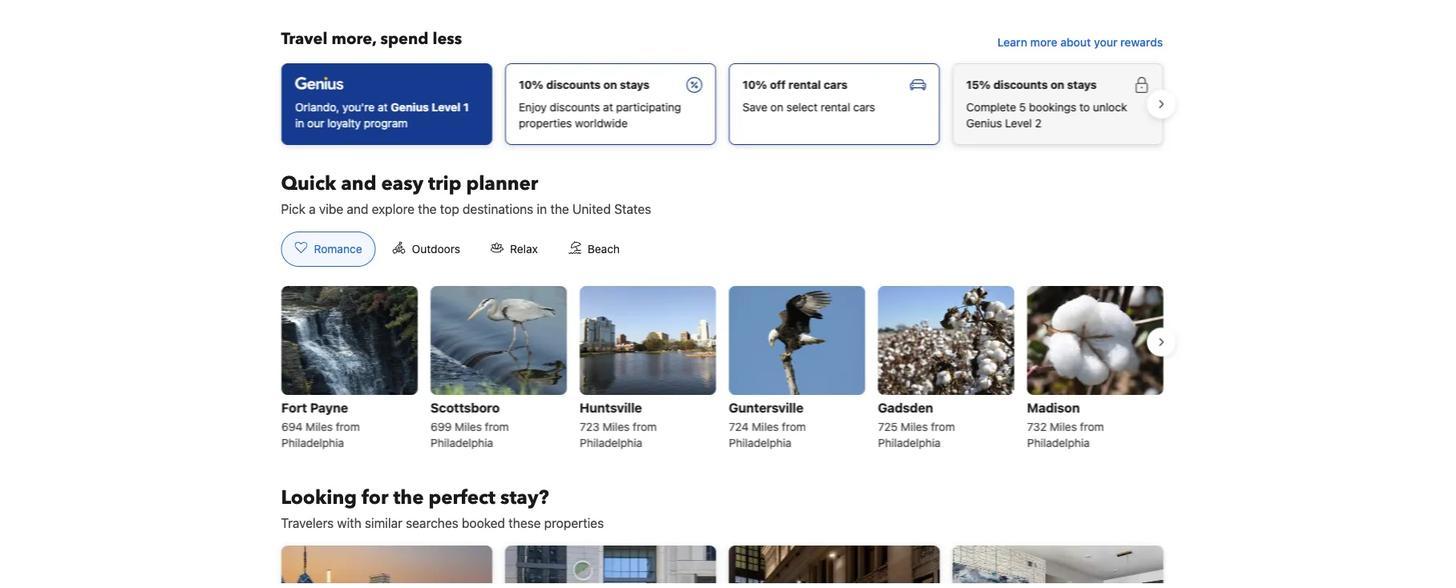 Task type: vqa. For each thing, say whether or not it's contained in the screenshot.
699
yes



Task type: describe. For each thing, give the bounding box(es) containing it.
guntersville
[[729, 401, 803, 416]]

learn
[[998, 36, 1028, 49]]

states
[[614, 202, 651, 217]]

romance button
[[281, 232, 376, 267]]

less
[[433, 28, 462, 50]]

miles for huntsville
[[602, 421, 629, 434]]

fort
[[281, 401, 307, 416]]

in inside quick and easy trip planner pick a vibe and explore the top destinations in the united states
[[537, 202, 547, 217]]

gadsden
[[878, 401, 933, 416]]

perfect
[[429, 485, 496, 511]]

724
[[729, 421, 749, 434]]

beach
[[588, 243, 620, 256]]

easy
[[381, 170, 424, 197]]

scottsboro 699 miles from philadelphia
[[430, 401, 509, 450]]

spend
[[381, 28, 429, 50]]

more,
[[332, 28, 377, 50]]

vibe
[[319, 202, 343, 217]]

these
[[509, 516, 541, 531]]

properties inside enjoy discounts at participating properties worldwide
[[519, 117, 572, 130]]

725
[[878, 421, 898, 434]]

enjoy discounts at participating properties worldwide
[[519, 101, 681, 130]]

outdoors
[[412, 243, 460, 256]]

planner
[[466, 170, 538, 197]]

699
[[430, 421, 451, 434]]

from for huntsville
[[633, 421, 657, 434]]

romance
[[314, 243, 362, 256]]

similar
[[365, 516, 403, 531]]

a
[[309, 202, 316, 217]]

philadelphia for guntersville
[[729, 437, 791, 450]]

miles inside fort payne 694 miles from philadelphia
[[305, 421, 332, 434]]

trip
[[428, 170, 462, 197]]

stays for 15% discounts on stays
[[1067, 78, 1097, 91]]

complete
[[966, 101, 1016, 114]]

tab list containing romance
[[268, 232, 646, 268]]

guntersville 724 miles from philadelphia
[[729, 401, 806, 450]]

looking
[[281, 485, 357, 511]]

on for bookings
[[1050, 78, 1064, 91]]

level inside the orlando, you're at genius level 1 in our loyalty program
[[431, 101, 460, 114]]

723
[[579, 421, 599, 434]]

huntsville
[[579, 401, 642, 416]]

quick
[[281, 170, 336, 197]]

save on select rental cars
[[742, 101, 875, 114]]

1 horizontal spatial cars
[[853, 101, 875, 114]]

2
[[1035, 117, 1042, 130]]

travelers
[[281, 516, 334, 531]]

1
[[463, 101, 469, 114]]

beach button
[[555, 232, 634, 267]]

properties inside looking for the perfect stay? travelers with similar searches booked these properties
[[544, 516, 604, 531]]

select
[[786, 101, 818, 114]]

genius inside complete 5 bookings to unlock genius level 2
[[966, 117, 1002, 130]]

scottsboro
[[430, 401, 500, 416]]

orlando, you're at genius level 1 in our loyalty program
[[295, 101, 469, 130]]

outdoors button
[[379, 232, 474, 267]]

discounts inside enjoy discounts at participating properties worldwide
[[549, 101, 600, 114]]

philadelphia for scottsboro
[[430, 437, 493, 450]]

genius inside the orlando, you're at genius level 1 in our loyalty program
[[390, 101, 429, 114]]

travel
[[281, 28, 328, 50]]

bookings
[[1029, 101, 1076, 114]]

from for scottsboro
[[485, 421, 509, 434]]

1 vertical spatial rental
[[821, 101, 850, 114]]

stay?
[[501, 485, 549, 511]]

stays for 10% discounts on stays
[[620, 78, 649, 91]]

with
[[337, 516, 362, 531]]

looking for the perfect stay? travelers with similar searches booked these properties
[[281, 485, 604, 531]]



Task type: locate. For each thing, give the bounding box(es) containing it.
level left 1
[[431, 101, 460, 114]]

region containing fort payne
[[268, 280, 1176, 459]]

stays up participating
[[620, 78, 649, 91]]

from inside madison 732 miles from philadelphia
[[1080, 421, 1104, 434]]

3 miles from the left
[[602, 421, 629, 434]]

level down '5'
[[1005, 117, 1032, 130]]

miles down scottsboro on the bottom left
[[454, 421, 482, 434]]

0 horizontal spatial at
[[377, 101, 387, 114]]

for
[[362, 485, 389, 511]]

1 from from the left
[[335, 421, 360, 434]]

10%
[[519, 78, 543, 91], [742, 78, 767, 91]]

huntsville 723 miles from philadelphia
[[579, 401, 657, 450]]

philadelphia inside guntersville 724 miles from philadelphia
[[729, 437, 791, 450]]

miles inside gadsden 725 miles from philadelphia
[[901, 421, 928, 434]]

15%
[[966, 78, 991, 91]]

rental up select
[[788, 78, 821, 91]]

1 vertical spatial and
[[347, 202, 369, 217]]

properties
[[519, 117, 572, 130], [544, 516, 604, 531]]

694
[[281, 421, 302, 434]]

2 region from the top
[[268, 280, 1176, 459]]

1 vertical spatial cars
[[853, 101, 875, 114]]

0 vertical spatial properties
[[519, 117, 572, 130]]

more
[[1031, 36, 1058, 49]]

1 horizontal spatial stays
[[1067, 78, 1097, 91]]

you're
[[342, 101, 374, 114]]

the left united
[[550, 202, 569, 217]]

miles inside huntsville 723 miles from philadelphia
[[602, 421, 629, 434]]

save
[[742, 101, 767, 114]]

discounts up '5'
[[993, 78, 1048, 91]]

2 10% from the left
[[742, 78, 767, 91]]

miles inside scottsboro 699 miles from philadelphia
[[454, 421, 482, 434]]

discounts for 5
[[993, 78, 1048, 91]]

0 horizontal spatial in
[[295, 117, 304, 130]]

searches
[[406, 516, 459, 531]]

philadelphia down 732
[[1027, 437, 1090, 450]]

on
[[603, 78, 617, 91], [1050, 78, 1064, 91], [770, 101, 783, 114]]

discounts down 10% discounts on stays
[[549, 101, 600, 114]]

1 at from the left
[[377, 101, 387, 114]]

to
[[1079, 101, 1090, 114]]

complete 5 bookings to unlock genius level 2
[[966, 101, 1127, 130]]

philadelphia down 725 on the right of the page
[[878, 437, 941, 450]]

the
[[418, 202, 437, 217], [550, 202, 569, 217], [393, 485, 424, 511]]

enjoy
[[519, 101, 546, 114]]

pick
[[281, 202, 306, 217]]

destinations
[[463, 202, 534, 217]]

10% up enjoy
[[519, 78, 543, 91]]

0 horizontal spatial level
[[431, 101, 460, 114]]

philadelphia down 723
[[579, 437, 642, 450]]

0 horizontal spatial stays
[[620, 78, 649, 91]]

on up bookings
[[1050, 78, 1064, 91]]

properties right these
[[544, 516, 604, 531]]

10% up save
[[742, 78, 767, 91]]

miles for guntersville
[[752, 421, 779, 434]]

from for gadsden
[[931, 421, 955, 434]]

united
[[573, 202, 611, 217]]

miles down the madison
[[1050, 421, 1077, 434]]

at for participating
[[603, 101, 613, 114]]

philadelphia for madison
[[1027, 437, 1090, 450]]

learn more about your rewards link
[[991, 28, 1170, 57]]

0 horizontal spatial genius
[[390, 101, 429, 114]]

10% off rental cars
[[742, 78, 847, 91]]

genius
[[390, 101, 429, 114], [966, 117, 1002, 130]]

fort payne 694 miles from philadelphia
[[281, 401, 360, 450]]

1 vertical spatial in
[[537, 202, 547, 217]]

10% for 10% discounts on stays
[[519, 78, 543, 91]]

2 miles from the left
[[454, 421, 482, 434]]

0 vertical spatial cars
[[824, 78, 847, 91]]

philadelphia down the 694
[[281, 437, 344, 450]]

1 10% from the left
[[519, 78, 543, 91]]

top
[[440, 202, 459, 217]]

philadelphia for huntsville
[[579, 437, 642, 450]]

from inside huntsville 723 miles from philadelphia
[[633, 421, 657, 434]]

from for madison
[[1080, 421, 1104, 434]]

1 vertical spatial properties
[[544, 516, 604, 531]]

orlando,
[[295, 101, 339, 114]]

in inside the orlando, you're at genius level 1 in our loyalty program
[[295, 117, 304, 130]]

1 horizontal spatial genius
[[966, 117, 1002, 130]]

genius down the complete
[[966, 117, 1002, 130]]

miles for scottsboro
[[454, 421, 482, 434]]

program
[[364, 117, 407, 130]]

4 miles from the left
[[752, 421, 779, 434]]

at for genius
[[377, 101, 387, 114]]

1 miles from the left
[[305, 421, 332, 434]]

from right 732
[[1080, 421, 1104, 434]]

blue genius logo image
[[295, 77, 343, 90], [295, 77, 343, 90]]

1 vertical spatial genius
[[966, 117, 1002, 130]]

discounts
[[546, 78, 600, 91], [993, 78, 1048, 91], [549, 101, 600, 114]]

in left our
[[295, 117, 304, 130]]

at inside enjoy discounts at participating properties worldwide
[[603, 101, 613, 114]]

at
[[377, 101, 387, 114], [603, 101, 613, 114]]

philadelphia down 699
[[430, 437, 493, 450]]

1 horizontal spatial level
[[1005, 117, 1032, 130]]

5 philadelphia from the left
[[878, 437, 941, 450]]

region
[[268, 57, 1176, 152], [268, 280, 1176, 459]]

at up worldwide
[[603, 101, 613, 114]]

at inside the orlando, you're at genius level 1 in our loyalty program
[[377, 101, 387, 114]]

rental right select
[[821, 101, 850, 114]]

5 miles from the left
[[901, 421, 928, 434]]

5
[[1019, 101, 1026, 114]]

the inside looking for the perfect stay? travelers with similar searches booked these properties
[[393, 485, 424, 511]]

from inside gadsden 725 miles from philadelphia
[[931, 421, 955, 434]]

rental
[[788, 78, 821, 91], [821, 101, 850, 114]]

0 vertical spatial region
[[268, 57, 1176, 152]]

region containing 10% discounts on stays
[[268, 57, 1176, 152]]

stays up to
[[1067, 78, 1097, 91]]

genius up program
[[390, 101, 429, 114]]

from down "gadsden"
[[931, 421, 955, 434]]

relax button
[[477, 232, 552, 267]]

philadelphia inside gadsden 725 miles from philadelphia
[[878, 437, 941, 450]]

from down the huntsville
[[633, 421, 657, 434]]

miles inside madison 732 miles from philadelphia
[[1050, 421, 1077, 434]]

0 vertical spatial in
[[295, 117, 304, 130]]

miles for madison
[[1050, 421, 1077, 434]]

payne
[[310, 401, 348, 416]]

6 philadelphia from the left
[[1027, 437, 1090, 450]]

at up program
[[377, 101, 387, 114]]

philadelphia inside scottsboro 699 miles from philadelphia
[[430, 437, 493, 450]]

on up enjoy discounts at participating properties worldwide at left top
[[603, 78, 617, 91]]

0 vertical spatial genius
[[390, 101, 429, 114]]

in
[[295, 117, 304, 130], [537, 202, 547, 217]]

philadelphia
[[281, 437, 344, 450], [430, 437, 493, 450], [579, 437, 642, 450], [729, 437, 791, 450], [878, 437, 941, 450], [1027, 437, 1090, 450]]

miles for gadsden
[[901, 421, 928, 434]]

1 horizontal spatial in
[[537, 202, 547, 217]]

from down guntersville
[[782, 421, 806, 434]]

0 horizontal spatial cars
[[824, 78, 847, 91]]

10% discounts on stays
[[519, 78, 649, 91]]

the left the top
[[418, 202, 437, 217]]

the right for
[[393, 485, 424, 511]]

2 from from the left
[[485, 421, 509, 434]]

loyalty
[[327, 117, 361, 130]]

philadelphia down 724
[[729, 437, 791, 450]]

1 horizontal spatial 10%
[[742, 78, 767, 91]]

miles down guntersville
[[752, 421, 779, 434]]

from inside scottsboro 699 miles from philadelphia
[[485, 421, 509, 434]]

1 stays from the left
[[620, 78, 649, 91]]

1 philadelphia from the left
[[281, 437, 344, 450]]

3 from from the left
[[633, 421, 657, 434]]

0 horizontal spatial 10%
[[519, 78, 543, 91]]

rewards
[[1121, 36, 1163, 49]]

4 from from the left
[[782, 421, 806, 434]]

madison 732 miles from philadelphia
[[1027, 401, 1104, 450]]

0 vertical spatial rental
[[788, 78, 821, 91]]

from down the payne
[[335, 421, 360, 434]]

philadelphia inside fort payne 694 miles from philadelphia
[[281, 437, 344, 450]]

4 philadelphia from the left
[[729, 437, 791, 450]]

philadelphia inside huntsville 723 miles from philadelphia
[[579, 437, 642, 450]]

in up relax
[[537, 202, 547, 217]]

from for guntersville
[[782, 421, 806, 434]]

15% discounts on stays
[[966, 78, 1097, 91]]

properties down enjoy
[[519, 117, 572, 130]]

0 vertical spatial level
[[431, 101, 460, 114]]

about
[[1061, 36, 1091, 49]]

miles down the huntsville
[[602, 421, 629, 434]]

and right vibe
[[347, 202, 369, 217]]

1 region from the top
[[268, 57, 1176, 152]]

2 horizontal spatial on
[[1050, 78, 1064, 91]]

learn more about your rewards
[[998, 36, 1163, 49]]

level inside complete 5 bookings to unlock genius level 2
[[1005, 117, 1032, 130]]

travel more, spend less
[[281, 28, 462, 50]]

miles inside guntersville 724 miles from philadelphia
[[752, 421, 779, 434]]

2 at from the left
[[603, 101, 613, 114]]

relax
[[510, 243, 538, 256]]

off
[[770, 78, 786, 91]]

from inside fort payne 694 miles from philadelphia
[[335, 421, 360, 434]]

2 stays from the left
[[1067, 78, 1097, 91]]

worldwide
[[575, 117, 628, 130]]

0 vertical spatial and
[[341, 170, 377, 197]]

tab list
[[268, 232, 646, 268]]

your
[[1094, 36, 1118, 49]]

5 from from the left
[[931, 421, 955, 434]]

madison
[[1027, 401, 1080, 416]]

from
[[335, 421, 360, 434], [485, 421, 509, 434], [633, 421, 657, 434], [782, 421, 806, 434], [931, 421, 955, 434], [1080, 421, 1104, 434]]

1 vertical spatial level
[[1005, 117, 1032, 130]]

discounts for discounts
[[546, 78, 600, 91]]

on for at
[[603, 78, 617, 91]]

philadelphia for gadsden
[[878, 437, 941, 450]]

1 horizontal spatial at
[[603, 101, 613, 114]]

miles
[[305, 421, 332, 434], [454, 421, 482, 434], [602, 421, 629, 434], [752, 421, 779, 434], [901, 421, 928, 434], [1050, 421, 1077, 434]]

unlock
[[1093, 101, 1127, 114]]

gadsden 725 miles from philadelphia
[[878, 401, 955, 450]]

732
[[1027, 421, 1047, 434]]

cars
[[824, 78, 847, 91], [853, 101, 875, 114]]

discounts up enjoy discounts at participating properties worldwide at left top
[[546, 78, 600, 91]]

from down scottsboro on the bottom left
[[485, 421, 509, 434]]

1 vertical spatial region
[[268, 280, 1176, 459]]

on right save
[[770, 101, 783, 114]]

and up vibe
[[341, 170, 377, 197]]

1 horizontal spatial on
[[770, 101, 783, 114]]

2 philadelphia from the left
[[430, 437, 493, 450]]

explore
[[372, 202, 415, 217]]

6 from from the left
[[1080, 421, 1104, 434]]

our
[[307, 117, 324, 130]]

0 horizontal spatial on
[[603, 78, 617, 91]]

cars up save on select rental cars in the top right of the page
[[824, 78, 847, 91]]

6 miles from the left
[[1050, 421, 1077, 434]]

quick and easy trip planner pick a vibe and explore the top destinations in the united states
[[281, 170, 651, 217]]

miles down "gadsden"
[[901, 421, 928, 434]]

booked
[[462, 516, 505, 531]]

miles down the payne
[[305, 421, 332, 434]]

participating
[[616, 101, 681, 114]]

stays
[[620, 78, 649, 91], [1067, 78, 1097, 91]]

and
[[341, 170, 377, 197], [347, 202, 369, 217]]

3 philadelphia from the left
[[579, 437, 642, 450]]

10% for 10% off rental cars
[[742, 78, 767, 91]]

philadelphia inside madison 732 miles from philadelphia
[[1027, 437, 1090, 450]]

cars right select
[[853, 101, 875, 114]]

from inside guntersville 724 miles from philadelphia
[[782, 421, 806, 434]]



